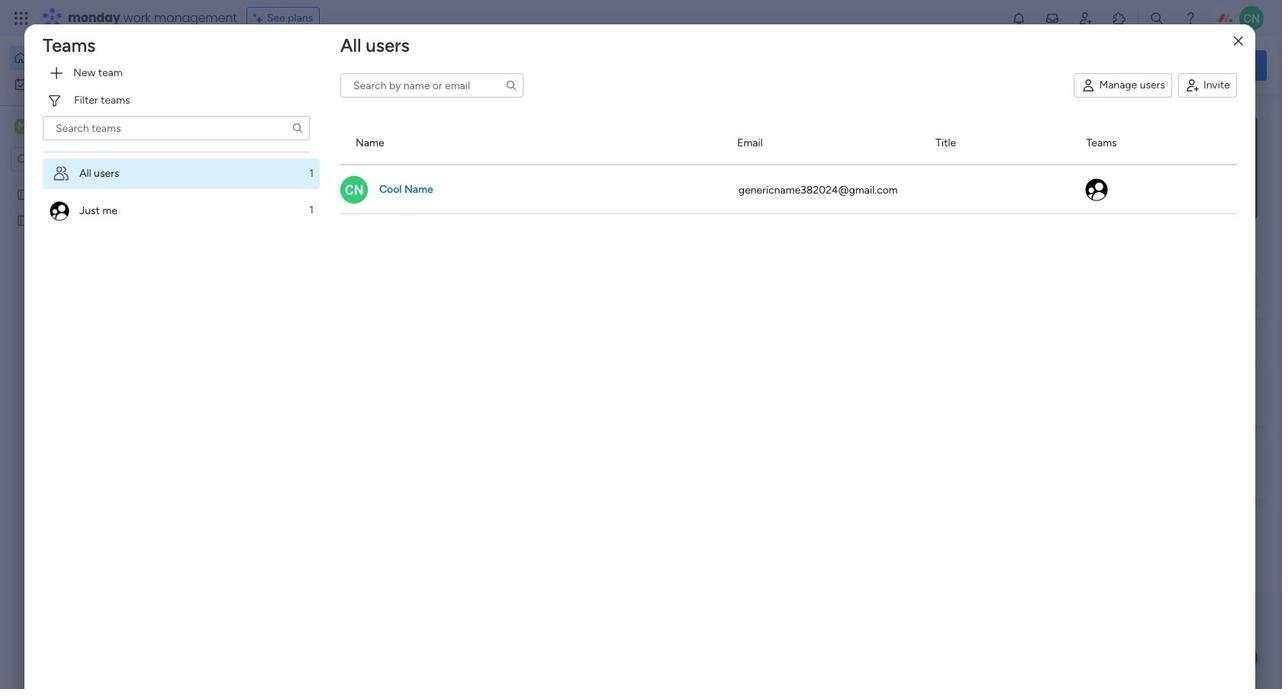 Task type: vqa. For each thing, say whether or not it's contained in the screenshot.
Notifications 'image'
yes



Task type: describe. For each thing, give the bounding box(es) containing it.
Search by name or email search field
[[340, 73, 524, 98]]

1 row from the top
[[340, 122, 1237, 165]]

Search teams search field
[[43, 116, 310, 140]]

select product image
[[14, 11, 29, 26]]

search image
[[505, 80, 517, 92]]

workspace image
[[15, 118, 30, 135]]

invite members image
[[1078, 11, 1094, 26]]

public board image
[[16, 213, 31, 227]]

close recently visited image
[[236, 124, 254, 143]]

help image
[[1183, 11, 1198, 26]]

quick search results list box
[[236, 143, 1001, 345]]

help center element
[[1038, 438, 1267, 499]]

public board image
[[16, 187, 31, 201]]



Task type: locate. For each thing, give the bounding box(es) containing it.
None search field
[[340, 73, 524, 98]]

Search in workspace field
[[32, 151, 127, 168]]

1 horizontal spatial cool name image
[[1239, 6, 1264, 31]]

notifications image
[[1011, 11, 1027, 26]]

search image
[[292, 122, 304, 134]]

1 vertical spatial cool name image
[[340, 176, 368, 203]]

see plans image
[[253, 10, 267, 27]]

grid
[[340, 122, 1237, 690]]

search everything image
[[1149, 11, 1165, 26]]

monday marketplace image
[[1112, 11, 1127, 26]]

update feed image
[[1045, 11, 1060, 26]]

2 row from the top
[[340, 165, 1237, 214]]

0 horizontal spatial cool name image
[[340, 176, 368, 203]]

workspace selection element
[[15, 118, 127, 137]]

None search field
[[43, 116, 310, 140]]

row
[[340, 122, 1237, 165], [340, 165, 1237, 214]]

0 vertical spatial cool name image
[[1239, 6, 1264, 31]]

list box
[[0, 178, 195, 439]]

cool name image
[[1239, 6, 1264, 31], [340, 176, 368, 203]]

close image
[[1234, 35, 1243, 47]]

templates image image
[[1052, 115, 1253, 221]]

option
[[9, 46, 185, 70], [9, 72, 185, 96], [43, 159, 320, 189], [0, 180, 195, 184], [43, 195, 320, 226]]

getting started element
[[1038, 364, 1267, 425]]



